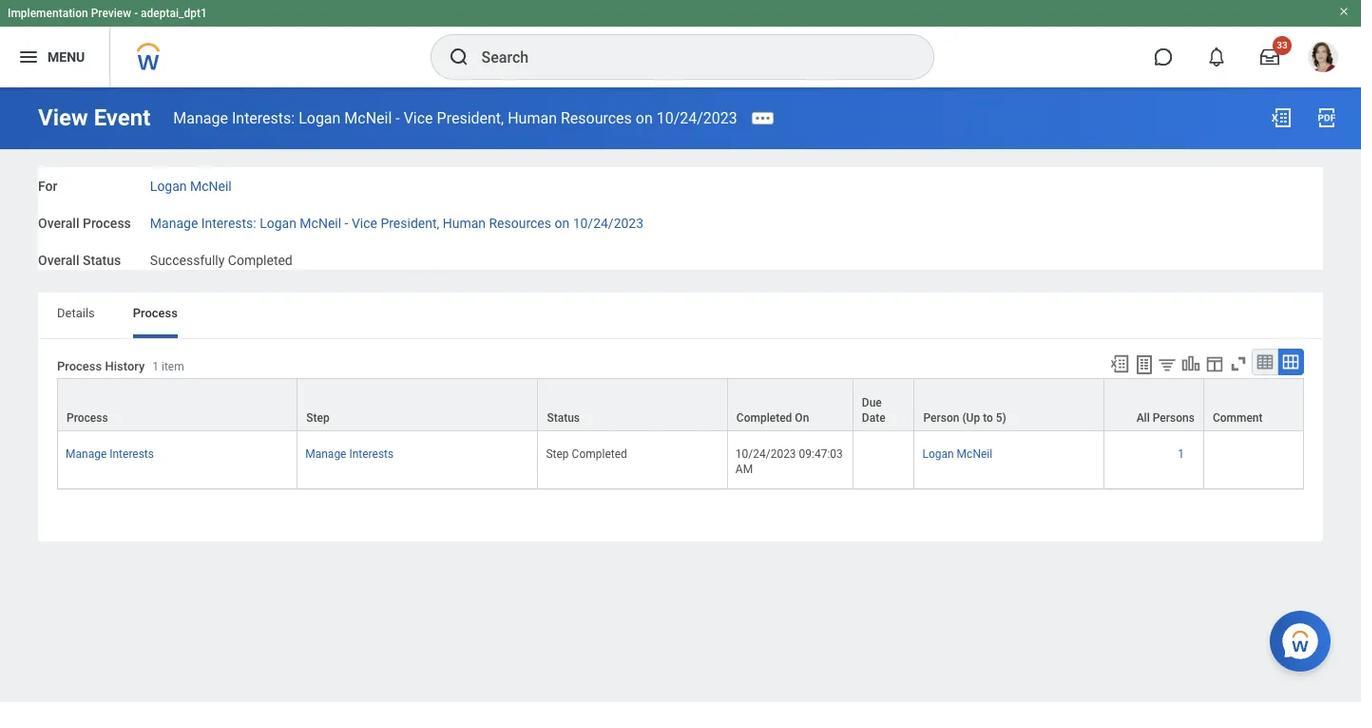 Task type: locate. For each thing, give the bounding box(es) containing it.
interests: for overall process
[[201, 216, 256, 231]]

manage for first manage interests link from left
[[66, 448, 107, 461]]

person (up to 5)
[[923, 412, 1006, 425]]

notifications large image
[[1207, 48, 1226, 67]]

1 overall from the top
[[38, 216, 79, 231]]

on
[[636, 109, 653, 127], [555, 216, 570, 231]]

1 vertical spatial -
[[396, 109, 400, 127]]

logan mcneil down person (up to 5)
[[922, 448, 992, 461]]

expand table image
[[1281, 353, 1300, 372]]

resources
[[561, 109, 632, 127], [489, 216, 551, 231]]

logan mcneil link
[[150, 175, 232, 194], [922, 444, 992, 461]]

manage interests link down process popup button
[[66, 444, 154, 461]]

completed down the status 'popup button'
[[572, 448, 627, 461]]

0 vertical spatial 10/24/2023
[[657, 109, 737, 127]]

interests: for view event
[[232, 109, 295, 127]]

cell
[[853, 432, 915, 490], [1204, 432, 1304, 490]]

step for step
[[306, 412, 330, 425]]

toolbar inside view event main content
[[1101, 349, 1304, 379]]

due date button
[[853, 380, 914, 431]]

1 inside 'process history 1 item'
[[152, 360, 159, 373]]

0 vertical spatial interests:
[[232, 109, 295, 127]]

1 down 'persons'
[[1178, 448, 1184, 461]]

1 vertical spatial logan mcneil
[[922, 448, 992, 461]]

2 vertical spatial 10/24/2023
[[736, 448, 796, 461]]

0 vertical spatial completed
[[228, 252, 293, 268]]

1 vertical spatial logan mcneil link
[[922, 444, 992, 461]]

0 horizontal spatial -
[[134, 7, 138, 20]]

1 vertical spatial president,
[[381, 216, 439, 231]]

step inside popup button
[[306, 412, 330, 425]]

0 horizontal spatial manage interests link
[[66, 444, 154, 461]]

vice for overall process
[[352, 216, 377, 231]]

0 vertical spatial on
[[636, 109, 653, 127]]

interests
[[110, 448, 154, 461], [349, 448, 394, 461]]

1 horizontal spatial vice
[[404, 109, 433, 127]]

0 vertical spatial vice
[[404, 109, 433, 127]]

2 vertical spatial -
[[345, 216, 348, 231]]

1 vertical spatial status
[[547, 412, 580, 425]]

vice
[[404, 109, 433, 127], [352, 216, 377, 231]]

view
[[38, 105, 88, 131]]

process up item
[[133, 306, 178, 321]]

0 vertical spatial logan mcneil
[[150, 179, 232, 194]]

menu banner
[[0, 0, 1361, 87]]

row up am
[[57, 379, 1304, 432]]

manage interests link down step popup button
[[305, 444, 394, 461]]

- inside manage interests: logan mcneil - vice president, human resources on 10/24/2023 link
[[345, 216, 348, 231]]

33
[[1277, 40, 1288, 50]]

menu button
[[0, 27, 110, 87]]

1 vertical spatial manage interests: logan mcneil - vice president, human resources on 10/24/2023 link
[[150, 212, 644, 231]]

0 vertical spatial human
[[508, 109, 557, 127]]

completed on button
[[728, 380, 852, 431]]

process button
[[58, 380, 297, 431]]

view printable version (pdf) image
[[1316, 106, 1338, 129]]

successfully completed
[[150, 252, 293, 268]]

1 horizontal spatial resources
[[561, 109, 632, 127]]

details
[[57, 306, 95, 321]]

president,
[[437, 109, 504, 127], [381, 216, 439, 231]]

status
[[83, 252, 121, 268], [547, 412, 580, 425]]

0 vertical spatial step
[[306, 412, 330, 425]]

0 vertical spatial resources
[[561, 109, 632, 127]]

1 cell from the left
[[853, 432, 915, 490]]

10/24/2023
[[657, 109, 737, 127], [573, 216, 644, 231], [736, 448, 796, 461]]

manage interests for 2nd manage interests link
[[305, 448, 394, 461]]

1
[[152, 360, 159, 373], [1178, 448, 1184, 461]]

completed
[[228, 252, 293, 268], [736, 412, 792, 425], [572, 448, 627, 461]]

manage interests: logan mcneil - vice president, human resources on 10/24/2023 link
[[173, 109, 737, 127], [150, 212, 644, 231]]

completed inside overall status element
[[228, 252, 293, 268]]

cell down comment
[[1204, 432, 1304, 490]]

logan mcneil link up 'successfully' on the left top of the page
[[150, 175, 232, 194]]

1 vertical spatial completed
[[736, 412, 792, 425]]

0 horizontal spatial resources
[[489, 216, 551, 231]]

0 horizontal spatial logan mcneil link
[[150, 175, 232, 194]]

logan mcneil inside 'row'
[[922, 448, 992, 461]]

1 left item
[[152, 360, 159, 373]]

0 horizontal spatial vice
[[352, 216, 377, 231]]

logan mcneil
[[150, 179, 232, 194], [922, 448, 992, 461]]

1 vertical spatial vice
[[352, 216, 377, 231]]

1 horizontal spatial 1
[[1178, 448, 1184, 461]]

manage interests link
[[66, 444, 154, 461], [305, 444, 394, 461]]

process left history
[[57, 359, 102, 373]]

1 interests from the left
[[110, 448, 154, 461]]

adeptai_dpt1
[[141, 7, 207, 20]]

1 button
[[1178, 447, 1187, 462]]

1 vertical spatial overall
[[38, 252, 79, 268]]

overall down 'overall process'
[[38, 252, 79, 268]]

1 vertical spatial 1
[[1178, 448, 1184, 461]]

due
[[862, 397, 882, 410]]

all persons button
[[1104, 380, 1203, 431]]

vice for view event
[[404, 109, 433, 127]]

manage interests down step popup button
[[305, 448, 394, 461]]

2 manage interests from the left
[[305, 448, 394, 461]]

toolbar
[[1101, 349, 1304, 379]]

to
[[983, 412, 993, 425]]

0 vertical spatial status
[[83, 252, 121, 268]]

2 vertical spatial completed
[[572, 448, 627, 461]]

human
[[508, 109, 557, 127], [443, 216, 486, 231]]

1 horizontal spatial human
[[508, 109, 557, 127]]

fullscreen image
[[1228, 354, 1249, 375]]

1 horizontal spatial interests
[[349, 448, 394, 461]]

status up step completed
[[547, 412, 580, 425]]

33 button
[[1249, 36, 1292, 78]]

0 vertical spatial -
[[134, 7, 138, 20]]

1 vertical spatial step
[[546, 448, 569, 461]]

mcneil
[[344, 109, 392, 127], [190, 179, 232, 194], [300, 216, 341, 231], [957, 448, 992, 461]]

0 horizontal spatial cell
[[853, 432, 915, 490]]

on for process
[[555, 216, 570, 231]]

status down 'overall process'
[[83, 252, 121, 268]]

mcneil inside manage interests: logan mcneil - vice president, human resources on 10/24/2023 link
[[300, 216, 341, 231]]

process up 'overall status'
[[83, 216, 131, 231]]

0 horizontal spatial step
[[306, 412, 330, 425]]

overall for overall process
[[38, 216, 79, 231]]

2 overall from the top
[[38, 252, 79, 268]]

logan mcneil link down person (up to 5)
[[922, 444, 992, 461]]

row down the status 'popup button'
[[57, 432, 1304, 490]]

interests:
[[232, 109, 295, 127], [201, 216, 256, 231]]

row containing due date
[[57, 379, 1304, 432]]

tab list containing details
[[38, 293, 1323, 339]]

logan mcneil up 'successfully' on the left top of the page
[[150, 179, 232, 194]]

0 horizontal spatial manage interests
[[66, 448, 154, 461]]

1 horizontal spatial manage interests
[[305, 448, 394, 461]]

0 vertical spatial manage interests: logan mcneil - vice president, human resources on 10/24/2023 link
[[173, 109, 737, 127]]

1 horizontal spatial cell
[[1204, 432, 1304, 490]]

all
[[1136, 412, 1150, 425]]

on
[[795, 412, 809, 425]]

1 vertical spatial resources
[[489, 216, 551, 231]]

0 horizontal spatial on
[[555, 216, 570, 231]]

comment
[[1213, 412, 1263, 425]]

-
[[134, 7, 138, 20], [396, 109, 400, 127], [345, 216, 348, 231]]

manage interests
[[66, 448, 154, 461], [305, 448, 394, 461]]

1 row from the top
[[57, 379, 1304, 432]]

logan mcneil for the logan mcneil link in the 'row'
[[922, 448, 992, 461]]

completed left on
[[736, 412, 792, 425]]

logan
[[299, 109, 341, 127], [150, 179, 187, 194], [260, 216, 296, 231], [922, 448, 954, 461]]

1 vertical spatial human
[[443, 216, 486, 231]]

1 horizontal spatial status
[[547, 412, 580, 425]]

2 horizontal spatial completed
[[736, 412, 792, 425]]

process history 1 item
[[57, 359, 184, 373]]

interests down process popup button
[[110, 448, 154, 461]]

process down 'process history 1 item'
[[67, 412, 108, 425]]

completed for successfully completed
[[228, 252, 293, 268]]

0 horizontal spatial interests
[[110, 448, 154, 461]]

process
[[83, 216, 131, 231], [133, 306, 178, 321], [57, 359, 102, 373], [67, 412, 108, 425]]

export to excel image
[[1270, 106, 1293, 129]]

2 horizontal spatial -
[[396, 109, 400, 127]]

logan mcneil link inside 'row'
[[922, 444, 992, 461]]

0 vertical spatial president,
[[437, 109, 504, 127]]

manage
[[173, 109, 228, 127], [150, 216, 198, 231], [66, 448, 107, 461], [305, 448, 346, 461]]

interests down step popup button
[[349, 448, 394, 461]]

1 manage interests from the left
[[66, 448, 154, 461]]

0 horizontal spatial logan mcneil
[[150, 179, 232, 194]]

2 row from the top
[[57, 432, 1304, 490]]

2 interests from the left
[[349, 448, 394, 461]]

10/24/2023 09:47:03 am
[[736, 448, 846, 477]]

manage interests down process popup button
[[66, 448, 154, 461]]

1 horizontal spatial on
[[636, 109, 653, 127]]

0 horizontal spatial 1
[[152, 360, 159, 373]]

09:47:03
[[799, 448, 843, 461]]

row
[[57, 379, 1304, 432], [57, 432, 1304, 490]]

1 inside button
[[1178, 448, 1184, 461]]

1 horizontal spatial -
[[345, 216, 348, 231]]

1 vertical spatial 10/24/2023
[[573, 216, 644, 231]]

1 vertical spatial manage interests: logan mcneil - vice president, human resources on 10/24/2023
[[150, 216, 644, 231]]

0 horizontal spatial completed
[[228, 252, 293, 268]]

1 horizontal spatial logan mcneil
[[922, 448, 992, 461]]

0 vertical spatial overall
[[38, 216, 79, 231]]

step for step completed
[[546, 448, 569, 461]]

manage interests: logan mcneil - vice president, human resources on 10/24/2023 link for event
[[173, 109, 737, 127]]

0 horizontal spatial human
[[443, 216, 486, 231]]

0 vertical spatial 1
[[152, 360, 159, 373]]

step
[[306, 412, 330, 425], [546, 448, 569, 461]]

1 horizontal spatial manage interests link
[[305, 444, 394, 461]]

implementation preview -   adeptai_dpt1
[[8, 7, 207, 20]]

cell down date
[[853, 432, 915, 490]]

overall down for
[[38, 216, 79, 231]]

1 vertical spatial interests:
[[201, 216, 256, 231]]

resources for view event
[[561, 109, 632, 127]]

0 vertical spatial manage interests: logan mcneil - vice president, human resources on 10/24/2023
[[173, 109, 737, 127]]

overall
[[38, 216, 79, 231], [38, 252, 79, 268]]

10/24/2023 inside 10/24/2023 09:47:03 am
[[736, 448, 796, 461]]

1 horizontal spatial completed
[[572, 448, 627, 461]]

manage interests: logan mcneil - vice president, human resources on 10/24/2023
[[173, 109, 737, 127], [150, 216, 644, 231]]

completed right 'successfully' on the left top of the page
[[228, 252, 293, 268]]

1 horizontal spatial step
[[546, 448, 569, 461]]

tab list
[[38, 293, 1323, 339]]

1 vertical spatial on
[[555, 216, 570, 231]]

1 horizontal spatial logan mcneil link
[[922, 444, 992, 461]]

implementation
[[8, 7, 88, 20]]

on inside manage interests: logan mcneil - vice president, human resources on 10/24/2023 link
[[555, 216, 570, 231]]

Search Workday  search field
[[481, 36, 894, 78]]



Task type: describe. For each thing, give the bounding box(es) containing it.
person
[[923, 412, 959, 425]]

view event main content
[[0, 87, 1361, 559]]

date
[[862, 412, 886, 425]]

step completed
[[546, 448, 627, 461]]

successfully
[[150, 252, 225, 268]]

overall status element
[[150, 241, 293, 269]]

step button
[[298, 380, 537, 431]]

president, for event
[[437, 109, 504, 127]]

status button
[[538, 380, 727, 431]]

0 vertical spatial logan mcneil link
[[150, 175, 232, 194]]

overall for overall status
[[38, 252, 79, 268]]

5)
[[996, 412, 1006, 425]]

completed inside 'popup button'
[[736, 412, 792, 425]]

search image
[[447, 46, 470, 68]]

completed for step completed
[[572, 448, 627, 461]]

manage interests: logan mcneil - vice president, human resources on 10/24/2023 for view event
[[173, 109, 737, 127]]

due date
[[862, 397, 886, 425]]

tab list inside view event main content
[[38, 293, 1323, 339]]

logan inside 'row'
[[922, 448, 954, 461]]

profile logan mcneil image
[[1308, 42, 1338, 76]]

human for overall process
[[443, 216, 486, 231]]

- for overall process
[[345, 216, 348, 231]]

2 cell from the left
[[1204, 432, 1304, 490]]

logan mcneil for the logan mcneil link to the top
[[150, 179, 232, 194]]

2 manage interests link from the left
[[305, 444, 394, 461]]

history
[[105, 359, 145, 373]]

preview
[[91, 7, 131, 20]]

10/24/2023 for event
[[657, 109, 737, 127]]

human for view event
[[508, 109, 557, 127]]

table image
[[1256, 353, 1275, 372]]

manage for 2nd manage interests link
[[305, 448, 346, 461]]

0 horizontal spatial status
[[83, 252, 121, 268]]

inbox large image
[[1260, 48, 1279, 67]]

view event
[[38, 105, 151, 131]]

export to worksheets image
[[1133, 354, 1156, 377]]

overall status
[[38, 252, 121, 268]]

status inside 'popup button'
[[547, 412, 580, 425]]

row containing manage interests
[[57, 432, 1304, 490]]

select to filter grid data image
[[1157, 355, 1178, 375]]

on for event
[[636, 109, 653, 127]]

manage interests: logan mcneil - vice president, human resources on 10/24/2023 link for process
[[150, 212, 644, 231]]

event
[[94, 105, 151, 131]]

click to view/edit grid preferences image
[[1204, 354, 1225, 375]]

export to excel image
[[1109, 354, 1130, 375]]

item
[[162, 360, 184, 373]]

comment button
[[1204, 380, 1303, 431]]

am
[[736, 463, 753, 477]]

manage interests: logan mcneil - vice president, human resources on 10/24/2023 for overall process
[[150, 216, 644, 231]]

10/24/2023 for process
[[573, 216, 644, 231]]

- inside menu banner
[[134, 7, 138, 20]]

1 manage interests link from the left
[[66, 444, 154, 461]]

manage interests for first manage interests link from left
[[66, 448, 154, 461]]

persons
[[1153, 412, 1195, 425]]

mcneil inside 'row'
[[957, 448, 992, 461]]

president, for process
[[381, 216, 439, 231]]

all persons
[[1136, 412, 1195, 425]]

resources for overall process
[[489, 216, 551, 231]]

manage for event's manage interests: logan mcneil - vice president, human resources on 10/24/2023 link
[[173, 109, 228, 127]]

- for view event
[[396, 109, 400, 127]]

for
[[38, 179, 57, 194]]

justify image
[[17, 46, 40, 68]]

person (up to 5) button
[[915, 380, 1103, 431]]

completed on
[[736, 412, 809, 425]]

menu
[[48, 49, 85, 64]]

manage for manage interests: logan mcneil - vice president, human resources on 10/24/2023 link for process
[[150, 216, 198, 231]]

expand/collapse chart image
[[1181, 354, 1201, 375]]

(up
[[962, 412, 980, 425]]

process inside popup button
[[67, 412, 108, 425]]

overall process
[[38, 216, 131, 231]]

close environment banner image
[[1338, 6, 1350, 17]]



Task type: vqa. For each thing, say whether or not it's contained in the screenshot.
Overall Process's 'interests:'
yes



